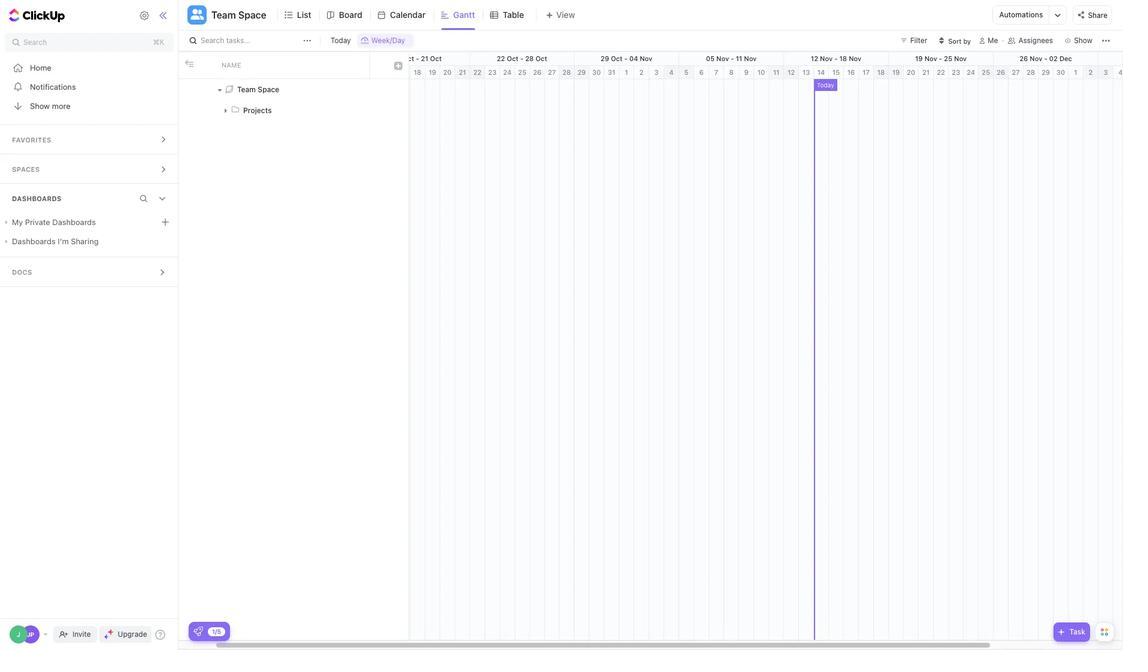 Task type: describe. For each thing, give the bounding box(es) containing it.
22 oct - 28 oct
[[497, 55, 547, 62]]

1 horizontal spatial 25
[[944, 55, 953, 62]]

 image inside "column header"
[[394, 62, 403, 70]]

2 nov from the left
[[717, 55, 729, 62]]

2 30 from the left
[[1057, 68, 1065, 76]]

1 22 element from the left
[[470, 66, 485, 79]]

favorites button
[[0, 125, 179, 154]]

15 for 15
[[833, 68, 840, 76]]

sort by button
[[935, 34, 975, 48]]

gantt link
[[453, 0, 480, 30]]

team space button
[[207, 2, 266, 28]]

upgrade link
[[99, 627, 152, 643]]

1 17 element from the left
[[395, 66, 410, 79]]

18 for 2nd 18 element from right
[[414, 68, 421, 76]]

31 element
[[604, 66, 619, 79]]

onboarding checklist button image
[[194, 627, 203, 637]]

1 2 from the left
[[640, 68, 644, 76]]

spaces
[[12, 165, 40, 173]]

19 for first 19 element from the right
[[892, 68, 900, 76]]

1 28 element from the left
[[560, 66, 575, 79]]

4 nov from the left
[[820, 55, 833, 62]]

me
[[988, 36, 998, 45]]

board
[[339, 10, 362, 20]]

my private dashboards
[[12, 217, 96, 227]]

my
[[12, 217, 23, 227]]

favorites
[[12, 136, 51, 144]]

1 27 element from the left
[[545, 66, 560, 79]]

share button
[[1073, 5, 1113, 25]]

list
[[297, 10, 311, 20]]

21 inside 15 oct - 21 oct element
[[421, 55, 428, 62]]

jp
[[27, 631, 34, 639]]

2 21 element from the left
[[919, 66, 934, 79]]

10
[[758, 68, 765, 76]]

sidebar settings image
[[139, 10, 150, 21]]

13 element
[[799, 66, 814, 79]]

- for 21
[[416, 55, 419, 62]]

0 horizontal spatial 25
[[518, 68, 527, 76]]

sparkle svg 2 image
[[104, 635, 108, 640]]

14
[[818, 68, 825, 76]]

notifications link
[[0, 77, 179, 96]]

search tasks...
[[201, 36, 251, 45]]

1 20 element from the left
[[440, 66, 455, 79]]

1 29 element from the left
[[575, 66, 590, 79]]

today button
[[327, 34, 355, 48]]

1 21 element from the left
[[455, 66, 470, 79]]

1 3 from the left
[[654, 68, 659, 76]]

24 for 2nd 24 element from the left
[[967, 68, 975, 76]]

dashboards for dashboards
[[12, 195, 62, 202]]

table
[[503, 10, 524, 20]]

1 horizontal spatial 28
[[563, 68, 571, 76]]

05 nov - 11 nov element
[[679, 52, 784, 65]]

view
[[556, 10, 575, 20]]

filter button
[[896, 34, 932, 48]]

02
[[1049, 55, 1058, 62]]

show for show
[[1074, 36, 1093, 45]]

15 oct - 21 oct
[[393, 55, 442, 62]]

⌘k
[[153, 38, 164, 47]]

12 element
[[784, 66, 799, 79]]

search for search tasks...
[[201, 36, 224, 45]]

22 for 22 oct - 28 oct
[[497, 55, 505, 62]]

19 nov - 25 nov element
[[889, 52, 994, 65]]

2 horizontal spatial 28
[[1027, 68, 1035, 76]]

space inside cell
[[258, 85, 279, 94]]

1 19 element from the left
[[425, 66, 440, 79]]

16 element
[[844, 66, 859, 79]]

search for search
[[23, 38, 47, 47]]

team inside cell
[[237, 85, 256, 94]]

notifications
[[30, 82, 76, 91]]

home link
[[0, 58, 179, 77]]

05
[[706, 55, 715, 62]]

2 horizontal spatial 26
[[1020, 55, 1028, 62]]

oct for 29
[[611, 55, 623, 62]]

team space inside team space cell
[[237, 85, 279, 94]]

29 for 29 oct - 04 nov
[[601, 55, 609, 62]]

31
[[608, 68, 615, 76]]

2 24 element from the left
[[964, 66, 979, 79]]

table link
[[503, 0, 529, 30]]

show for show more
[[30, 101, 50, 111]]

4 oct from the left
[[536, 55, 547, 62]]

11 element
[[769, 66, 784, 79]]

19 for 19 nov - 25 nov
[[915, 55, 923, 62]]

23 for second 23 element from the left
[[952, 68, 960, 76]]

2 27 from the left
[[1012, 68, 1020, 76]]

space inside button
[[238, 10, 266, 20]]

nov inside the 26 nov - 02 dec element
[[1030, 55, 1043, 62]]

7
[[715, 68, 718, 76]]

6 nov from the left
[[925, 55, 937, 62]]

16
[[848, 68, 855, 76]]

1 4 from the left
[[669, 68, 674, 76]]

sharing
[[71, 237, 99, 246]]

2 18 element from the left
[[874, 66, 889, 79]]

2 29 element from the left
[[1039, 66, 1054, 79]]

view button
[[536, 7, 579, 22]]

sparkle svg 1 image
[[108, 630, 114, 636]]

13
[[803, 68, 810, 76]]

29 for 1st 29 element from right
[[1042, 68, 1050, 76]]

19 for 1st 19 element from left
[[429, 68, 436, 76]]

2 19 element from the left
[[889, 66, 904, 79]]

14 element
[[814, 66, 829, 79]]

1 1 from the left
[[625, 68, 628, 76]]

12 for 12 nov - 18 nov
[[811, 55, 818, 62]]

more
[[52, 101, 70, 111]]

- for 25
[[939, 55, 942, 62]]

1 horizontal spatial 18
[[840, 55, 847, 62]]

i'm
[[58, 237, 69, 246]]

9
[[744, 68, 749, 76]]

12 nov - 18 nov element
[[784, 52, 889, 65]]

row group containing team space
[[179, 79, 409, 640]]

j
[[17, 631, 20, 639]]

- for 11
[[731, 55, 734, 62]]

11 inside 11 element
[[773, 68, 780, 76]]

name row
[[179, 52, 409, 79]]

1 vertical spatial today
[[817, 81, 834, 89]]

assignees
[[1019, 36, 1053, 45]]



Task type: locate. For each thing, give the bounding box(es) containing it.
2
[[640, 68, 644, 76], [1089, 68, 1093, 76]]

22 down 19 nov - 25 nov element
[[937, 68, 945, 76]]

2 26 element from the left
[[994, 66, 1009, 79]]

team up search tasks...
[[211, 10, 236, 20]]

dec
[[1060, 55, 1072, 62]]

23 down 19 nov - 25 nov element
[[952, 68, 960, 76]]

0 horizontal spatial 26 element
[[530, 66, 545, 79]]

6
[[699, 68, 704, 76]]

nov
[[640, 55, 653, 62], [717, 55, 729, 62], [744, 55, 757, 62], [820, 55, 833, 62], [849, 55, 862, 62], [925, 55, 937, 62], [954, 55, 967, 62], [1030, 55, 1043, 62]]

1 23 from the left
[[488, 68, 497, 76]]

4 down '03 dec - 09 dec' element
[[1119, 68, 1123, 76]]

1 horizontal spatial 11
[[773, 68, 780, 76]]

23
[[488, 68, 497, 76], [952, 68, 960, 76]]

docs
[[12, 268, 32, 276]]

0 vertical spatial 15
[[393, 55, 401, 62]]

15 inside 15 oct - 21 oct element
[[393, 55, 401, 62]]

sort
[[949, 37, 962, 45]]

12 right 11 element
[[788, 68, 795, 76]]

2 2 from the left
[[1089, 68, 1093, 76]]

filter
[[910, 36, 928, 45]]

show down share button
[[1074, 36, 1093, 45]]

1 horizontal spatial 19 element
[[889, 66, 904, 79]]

dashboards i'm sharing
[[12, 237, 99, 246]]

2 30 element from the left
[[1054, 66, 1069, 79]]

21 element down 15 oct - 21 oct element
[[455, 66, 470, 79]]

space
[[238, 10, 266, 20], [258, 85, 279, 94]]

0 horizontal spatial 28 element
[[560, 66, 575, 79]]

calendar
[[390, 10, 426, 20]]

1 30 element from the left
[[590, 66, 604, 79]]

0 horizontal spatial 21 element
[[455, 66, 470, 79]]

search inside "sidebar" navigation
[[23, 38, 47, 47]]

3
[[654, 68, 659, 76], [1104, 68, 1108, 76]]

1 vertical spatial 11
[[773, 68, 780, 76]]

0 horizontal spatial team
[[211, 10, 236, 20]]

1 down '29 oct - 04 nov' element
[[625, 68, 628, 76]]

2 column header from the left
[[197, 52, 214, 78]]

1 horizontal spatial 17
[[863, 68, 870, 76]]

show button
[[1061, 34, 1096, 48]]

dashboards for dashboards i'm sharing
[[12, 237, 56, 246]]

25 down me button
[[982, 68, 990, 76]]

2 4 from the left
[[1119, 68, 1123, 76]]

1 17 from the left
[[399, 68, 406, 76]]

team space up tasks...
[[211, 10, 266, 20]]

4 - from the left
[[731, 55, 734, 62]]

1 horizontal spatial 29 element
[[1039, 66, 1054, 79]]

29 oct - 04 nov
[[601, 55, 653, 62]]

2 3 from the left
[[1104, 68, 1108, 76]]

30 element
[[590, 66, 604, 79], [1054, 66, 1069, 79]]

1 horizontal spatial 24 element
[[964, 66, 979, 79]]

task
[[1070, 628, 1086, 637]]

tasks...
[[226, 36, 251, 45]]

1 horizontal spatial 15
[[833, 68, 840, 76]]

0 horizontal spatial 30
[[592, 68, 601, 76]]

0 vertical spatial team
[[211, 10, 236, 20]]

0 horizontal spatial 17
[[399, 68, 406, 76]]

2 20 from the left
[[907, 68, 915, 76]]

18 element right 16 element on the right
[[874, 66, 889, 79]]

- for 18
[[835, 55, 838, 62]]

1 horizontal spatial 12
[[811, 55, 818, 62]]

21 element down 19 nov - 25 nov at the right top of the page
[[919, 66, 934, 79]]

0 vertical spatial dashboards
[[12, 195, 62, 202]]

2 24 from the left
[[967, 68, 975, 76]]

29
[[601, 55, 609, 62], [578, 68, 586, 76], [1042, 68, 1050, 76]]

2 27 element from the left
[[1009, 66, 1024, 79]]

0 horizontal spatial 25 element
[[515, 66, 530, 79]]

row group
[[179, 79, 409, 640]]

29 element down the 26 nov - 02 dec element
[[1039, 66, 1054, 79]]

nov up 9 on the right top
[[744, 55, 757, 62]]

projects - 0.00% row
[[179, 100, 409, 121]]

0 horizontal spatial 27
[[548, 68, 556, 76]]

1 vertical spatial team
[[237, 85, 256, 94]]

26 element down 22 oct - 28 oct element
[[530, 66, 545, 79]]

2 down '29 oct - 04 nov' element
[[640, 68, 644, 76]]

0 horizontal spatial 20 element
[[440, 66, 455, 79]]

team space
[[211, 10, 266, 20], [237, 85, 279, 94]]

0 horizontal spatial 21
[[421, 55, 428, 62]]

calendar link
[[390, 0, 430, 30]]

1 vertical spatial 12
[[788, 68, 795, 76]]

upgrade
[[118, 630, 147, 639]]

24 element down by
[[964, 66, 979, 79]]

space up projects
[[258, 85, 279, 94]]

- for 04
[[624, 55, 628, 62]]

15 inside 15 element
[[833, 68, 840, 76]]

25 element down me button
[[979, 66, 994, 79]]

23 down 22 oct - 28 oct element
[[488, 68, 497, 76]]

2 horizontal spatial 25
[[982, 68, 990, 76]]

10 element
[[754, 66, 769, 79]]

1 25 element from the left
[[515, 66, 530, 79]]

1 horizontal spatial 21 element
[[919, 66, 934, 79]]

28 element down 26 nov - 02 dec
[[1024, 66, 1039, 79]]

15 oct - 21 oct element
[[365, 52, 470, 65]]

8 nov from the left
[[1030, 55, 1043, 62]]

tree grid containing team space
[[179, 52, 409, 640]]

1 horizontal spatial 30
[[1057, 68, 1065, 76]]

space up search tasks... "text box"
[[238, 10, 266, 20]]

2 25 element from the left
[[979, 66, 994, 79]]

5 - from the left
[[835, 55, 838, 62]]

sidebar navigation
[[0, 0, 181, 651]]

0 horizontal spatial 28
[[525, 55, 534, 62]]

2 28 element from the left
[[1024, 66, 1039, 79]]

24 down 22 oct - 28 oct
[[503, 68, 512, 76]]

projects cell
[[214, 100, 370, 121]]

2 horizontal spatial 21
[[923, 68, 930, 76]]

search up home
[[23, 38, 47, 47]]

22 element down 22 oct - 28 oct element
[[470, 66, 485, 79]]

0 horizontal spatial 26
[[533, 68, 542, 76]]

25 element
[[515, 66, 530, 79], [979, 66, 994, 79]]

23 element down 19 nov - 25 nov element
[[949, 66, 964, 79]]

12 inside 'element'
[[788, 68, 795, 76]]

0 horizontal spatial 27 element
[[545, 66, 560, 79]]

12 up 14
[[811, 55, 818, 62]]

2 horizontal spatial 19
[[915, 55, 923, 62]]

1 horizontal spatial 26
[[997, 68, 1005, 76]]

team space up projects
[[237, 85, 279, 94]]

24 element
[[500, 66, 515, 79], [964, 66, 979, 79]]

1 23 element from the left
[[485, 66, 500, 79]]

- down sort by dropdown button
[[939, 55, 942, 62]]

oct
[[403, 55, 414, 62], [430, 55, 442, 62], [507, 55, 519, 62], [536, 55, 547, 62], [611, 55, 623, 62]]

28 inside 22 oct - 28 oct element
[[525, 55, 534, 62]]

tree grid
[[179, 52, 409, 640]]

show inside dropdown button
[[1074, 36, 1093, 45]]

7 - from the left
[[1044, 55, 1048, 62]]

19 nov - 25 nov
[[915, 55, 967, 62]]

20
[[443, 68, 452, 76], [907, 68, 915, 76]]

1 vertical spatial show
[[30, 101, 50, 111]]

20 element
[[440, 66, 455, 79], [904, 66, 919, 79]]

2 20 element from the left
[[904, 66, 919, 79]]

1 horizontal spatial show
[[1074, 36, 1093, 45]]

22 for first 22 element from the left
[[473, 68, 482, 76]]

1 horizontal spatial 27
[[1012, 68, 1020, 76]]

4 left "5"
[[669, 68, 674, 76]]

24
[[503, 68, 512, 76], [967, 68, 975, 76]]

30 element down dec
[[1054, 66, 1069, 79]]

0 horizontal spatial 23
[[488, 68, 497, 76]]

nov right 04
[[640, 55, 653, 62]]

today inside button
[[331, 36, 351, 45]]

- left "02"
[[1044, 55, 1048, 62]]

23 for first 23 element
[[488, 68, 497, 76]]

show more
[[30, 101, 70, 111]]

18 element down 15 oct - 21 oct element
[[410, 66, 425, 79]]

20 down 15 oct - 21 oct element
[[443, 68, 452, 76]]

27 down 26 nov - 02 dec
[[1012, 68, 1020, 76]]

17 element
[[395, 66, 410, 79], [859, 66, 874, 79]]

2 - from the left
[[520, 55, 524, 62]]

27
[[548, 68, 556, 76], [1012, 68, 1020, 76]]

1 horizontal spatial 23
[[952, 68, 960, 76]]

17 down 15 oct - 21 oct
[[399, 68, 406, 76]]

team
[[211, 10, 236, 20], [237, 85, 256, 94]]

17 element right 16 at the top of page
[[859, 66, 874, 79]]

1 30 from the left
[[592, 68, 601, 76]]

0 horizontal spatial 29 element
[[575, 66, 590, 79]]

21 down calendar link
[[421, 55, 428, 62]]

1/5
[[212, 628, 221, 635]]

4 column header from the left
[[388, 52, 409, 78]]

0 horizontal spatial 23 element
[[485, 66, 500, 79]]

19 element down "filter" 'dropdown button'
[[889, 66, 904, 79]]

name
[[222, 61, 241, 69]]

- for 28
[[520, 55, 524, 62]]

nov left "02"
[[1030, 55, 1043, 62]]

15 element
[[829, 66, 844, 79]]

- up 15 element
[[835, 55, 838, 62]]

1 horizontal spatial team
[[237, 85, 256, 94]]

24 for first 24 element from the left
[[503, 68, 512, 76]]

0 vertical spatial team space
[[211, 10, 266, 20]]

20 element down 15 oct - 21 oct element
[[440, 66, 455, 79]]

0 horizontal spatial 3
[[654, 68, 659, 76]]

1 27 from the left
[[548, 68, 556, 76]]

1 column header from the left
[[179, 52, 197, 78]]

- down calendar link
[[416, 55, 419, 62]]

column header
[[179, 52, 197, 78], [197, 52, 214, 78], [370, 52, 388, 78], [388, 52, 409, 78]]

0 horizontal spatial today
[[331, 36, 351, 45]]

28 down 26 nov - 02 dec
[[1027, 68, 1035, 76]]

gantt
[[453, 10, 475, 20]]

15 for 15 oct - 21 oct
[[393, 55, 401, 62]]

5 nov from the left
[[849, 55, 862, 62]]

26 nov - 02 dec element
[[994, 52, 1099, 65]]

29 up the '31'
[[601, 55, 609, 62]]

18 element
[[410, 66, 425, 79], [874, 66, 889, 79]]

19 down "filter" 'dropdown button'
[[892, 68, 900, 76]]

30
[[592, 68, 601, 76], [1057, 68, 1065, 76]]

team inside button
[[211, 10, 236, 20]]

0 horizontal spatial 22 element
[[470, 66, 485, 79]]

1 horizontal spatial 2
[[1089, 68, 1093, 76]]

2 oct from the left
[[430, 55, 442, 62]]

25 down 22 oct - 28 oct element
[[518, 68, 527, 76]]

24 element down 22 oct - 28 oct
[[500, 66, 515, 79]]

3 column header from the left
[[370, 52, 388, 78]]

- left 04
[[624, 55, 628, 62]]

Search tasks... text field
[[201, 32, 300, 49]]

3 oct from the left
[[507, 55, 519, 62]]

1 horizontal spatial 3
[[1104, 68, 1108, 76]]

1 20 from the left
[[443, 68, 452, 76]]

- up 8 on the right of page
[[731, 55, 734, 62]]

21 down 15 oct - 21 oct element
[[459, 68, 466, 76]]

team space inside team space button
[[211, 10, 266, 20]]

27 down 22 oct - 28 oct element
[[548, 68, 556, 76]]

list link
[[297, 0, 316, 30]]

23 element down 22 oct - 28 oct
[[485, 66, 500, 79]]

1 horizontal spatial 21
[[459, 68, 466, 76]]

1 horizontal spatial 20 element
[[904, 66, 919, 79]]

1 down show dropdown button
[[1074, 68, 1078, 76]]

18 down 15 oct - 21 oct element
[[414, 68, 421, 76]]

onboarding checklist button element
[[194, 627, 203, 637]]

nov down the sort by
[[954, 55, 967, 62]]

0 vertical spatial 11
[[736, 55, 742, 62]]

4
[[669, 68, 674, 76], [1119, 68, 1123, 76]]

15 down the calendar
[[393, 55, 401, 62]]

0 horizontal spatial 24 element
[[500, 66, 515, 79]]

7 nov from the left
[[954, 55, 967, 62]]

today down board
[[331, 36, 351, 45]]

1 24 from the left
[[503, 68, 512, 76]]

12 for 12
[[788, 68, 795, 76]]

3 left "5"
[[654, 68, 659, 76]]

dashboards up private
[[12, 195, 62, 202]]

8
[[729, 68, 734, 76]]

1 vertical spatial space
[[258, 85, 279, 94]]

22 down table
[[497, 55, 505, 62]]

0 vertical spatial 12
[[811, 55, 818, 62]]

nov up 16 at the top of page
[[849, 55, 862, 62]]

2 1 from the left
[[1074, 68, 1078, 76]]

19 inside 19 nov - 25 nov element
[[915, 55, 923, 62]]

0 horizontal spatial 29
[[578, 68, 586, 76]]

29 inside '29 oct - 04 nov' element
[[601, 55, 609, 62]]

dashboards down private
[[12, 237, 56, 246]]

26 nov - 02 dec
[[1020, 55, 1072, 62]]

6 - from the left
[[939, 55, 942, 62]]

private
[[25, 217, 50, 227]]

1 oct from the left
[[403, 55, 414, 62]]

1 horizontal spatial 29
[[601, 55, 609, 62]]

22 for first 22 element from right
[[937, 68, 945, 76]]

1 horizontal spatial 22 element
[[934, 66, 949, 79]]

26
[[1020, 55, 1028, 62], [533, 68, 542, 76], [997, 68, 1005, 76]]

19 down 15 oct - 21 oct element
[[429, 68, 436, 76]]

2 horizontal spatial 22
[[937, 68, 945, 76]]

20 down "filter" 'dropdown button'
[[907, 68, 915, 76]]

-
[[416, 55, 419, 62], [520, 55, 524, 62], [624, 55, 628, 62], [731, 55, 734, 62], [835, 55, 838, 62], [939, 55, 942, 62], [1044, 55, 1048, 62]]

30 down dec
[[1057, 68, 1065, 76]]

sort by
[[949, 37, 971, 45]]

27 element down 26 nov - 02 dec
[[1009, 66, 1024, 79]]

0 horizontal spatial 2
[[640, 68, 644, 76]]

03 dec - 09 dec element
[[1099, 52, 1123, 65]]

26 down me
[[997, 68, 1005, 76]]

1 dashboards from the top
[[12, 195, 62, 202]]

5
[[684, 68, 689, 76]]

0 horizontal spatial 11
[[736, 55, 742, 62]]

0 vertical spatial space
[[238, 10, 266, 20]]

nov inside '29 oct - 04 nov' element
[[640, 55, 653, 62]]

17 for first '17' element from the right
[[863, 68, 870, 76]]

 image inside "column header"
[[185, 59, 193, 68]]

28 element left the '31'
[[560, 66, 575, 79]]

22 oct - 28 oct element
[[470, 52, 575, 65]]

1 horizontal spatial 18 element
[[874, 66, 889, 79]]

0 horizontal spatial 4
[[669, 68, 674, 76]]

23 element
[[485, 66, 500, 79], [949, 66, 964, 79]]

12
[[811, 55, 818, 62], [788, 68, 795, 76]]

name column header
[[214, 52, 370, 78]]

1 nov from the left
[[640, 55, 653, 62]]

27 element down 22 oct - 28 oct element
[[545, 66, 560, 79]]

1 horizontal spatial 27 element
[[1009, 66, 1024, 79]]

15 down 12 nov - 18 nov element
[[833, 68, 840, 76]]

28 down table link
[[525, 55, 534, 62]]

0 horizontal spatial 24
[[503, 68, 512, 76]]

today down 14 element
[[817, 81, 834, 89]]

today
[[331, 36, 351, 45], [817, 81, 834, 89]]

automations button
[[994, 6, 1049, 24]]

17
[[399, 68, 406, 76], [863, 68, 870, 76]]

5 oct from the left
[[611, 55, 623, 62]]

0 horizontal spatial 30 element
[[590, 66, 604, 79]]

0 horizontal spatial 19
[[429, 68, 436, 76]]

invite
[[72, 630, 91, 639]]

1 horizontal spatial 22
[[497, 55, 505, 62]]

28 element
[[560, 66, 575, 79], [1024, 66, 1039, 79]]

18
[[840, 55, 847, 62], [414, 68, 421, 76], [877, 68, 885, 76]]

0 horizontal spatial search
[[23, 38, 47, 47]]

- down table link
[[520, 55, 524, 62]]

automations
[[1000, 10, 1043, 19]]

1 horizontal spatial 1
[[1074, 68, 1078, 76]]

26 element
[[530, 66, 545, 79], [994, 66, 1009, 79]]

team space cell
[[214, 79, 370, 100]]

0 horizontal spatial 20
[[443, 68, 452, 76]]

0 horizontal spatial 18
[[414, 68, 421, 76]]

show inside "sidebar" navigation
[[30, 101, 50, 111]]

1 horizontal spatial today
[[817, 81, 834, 89]]

2 horizontal spatial 29
[[1042, 68, 1050, 76]]

1 horizontal spatial 23 element
[[949, 66, 964, 79]]

 image
[[185, 59, 193, 68]]

1 vertical spatial 15
[[833, 68, 840, 76]]

team up projects
[[237, 85, 256, 94]]

25
[[944, 55, 953, 62], [518, 68, 527, 76], [982, 68, 990, 76]]

1 18 element from the left
[[410, 66, 425, 79]]

12 nov - 18 nov
[[811, 55, 862, 62]]

0 horizontal spatial 22
[[473, 68, 482, 76]]

3 down '03 dec - 09 dec' element
[[1104, 68, 1108, 76]]

19
[[915, 55, 923, 62], [429, 68, 436, 76], [892, 68, 900, 76]]

22 down 22 oct - 28 oct element
[[473, 68, 482, 76]]

17 for 1st '17' element from left
[[399, 68, 406, 76]]

0 horizontal spatial 17 element
[[395, 66, 410, 79]]

assignees button
[[1003, 34, 1059, 48]]

29 oct - 04 nov element
[[575, 52, 679, 65]]

17 right 16 element on the right
[[863, 68, 870, 76]]

1 24 element from the left
[[500, 66, 515, 79]]

1 horizontal spatial search
[[201, 36, 224, 45]]

21
[[421, 55, 428, 62], [459, 68, 466, 76], [923, 68, 930, 76]]

0 horizontal spatial 15
[[393, 55, 401, 62]]

nov down filter
[[925, 55, 937, 62]]

2 22 element from the left
[[934, 66, 949, 79]]

nov up 14
[[820, 55, 833, 62]]

2 23 element from the left
[[949, 66, 964, 79]]

29 element
[[575, 66, 590, 79], [1039, 66, 1054, 79]]

11 inside 05 nov - 11 nov element
[[736, 55, 742, 62]]

21 down 19 nov - 25 nov at the right top of the page
[[923, 68, 930, 76]]

team space - 0.00% row
[[179, 79, 409, 100]]

1 - from the left
[[416, 55, 419, 62]]

0 horizontal spatial 1
[[625, 68, 628, 76]]

1 horizontal spatial 4
[[1119, 68, 1123, 76]]

1 horizontal spatial 19
[[892, 68, 900, 76]]

0 vertical spatial show
[[1074, 36, 1093, 45]]

18 right 16 element on the right
[[877, 68, 885, 76]]

oct for 22
[[507, 55, 519, 62]]

dashboards
[[12, 195, 62, 202], [12, 237, 56, 246]]

nov right 05
[[717, 55, 729, 62]]

me button
[[975, 34, 1003, 48]]

1 horizontal spatial 26 element
[[994, 66, 1009, 79]]

projects
[[243, 106, 272, 115]]

1 horizontal spatial 24
[[967, 68, 975, 76]]

2 17 element from the left
[[859, 66, 874, 79]]

0 horizontal spatial 18 element
[[410, 66, 425, 79]]

29 for first 29 element from left
[[578, 68, 586, 76]]

- for 02
[[1044, 55, 1048, 62]]

22 element
[[470, 66, 485, 79], [934, 66, 949, 79]]

home
[[30, 63, 51, 72]]

1 horizontal spatial 30 element
[[1054, 66, 1069, 79]]

29 down the 26 nov - 02 dec element
[[1042, 68, 1050, 76]]

18 for 2nd 18 element from the left
[[877, 68, 885, 76]]

26 down 22 oct - 28 oct element
[[533, 68, 542, 76]]

1 horizontal spatial 20
[[907, 68, 915, 76]]

20 element down "filter" 'dropdown button'
[[904, 66, 919, 79]]

2 dashboards from the top
[[12, 237, 56, 246]]

show
[[1074, 36, 1093, 45], [30, 101, 50, 111]]

search left tasks...
[[201, 36, 224, 45]]

dashboards
[[52, 217, 96, 227]]

11
[[736, 55, 742, 62], [773, 68, 780, 76]]

1 vertical spatial dashboards
[[12, 237, 56, 246]]

1 26 element from the left
[[530, 66, 545, 79]]

30 left the '31'
[[592, 68, 601, 76]]

1 horizontal spatial 28 element
[[1024, 66, 1039, 79]]

05 nov - 11 nov
[[706, 55, 757, 62]]

share
[[1088, 11, 1108, 20]]

28 left the '31'
[[563, 68, 571, 76]]

3 nov from the left
[[744, 55, 757, 62]]

17 element down 15 oct - 21 oct
[[395, 66, 410, 79]]

3 - from the left
[[624, 55, 628, 62]]

29 left the '31'
[[578, 68, 586, 76]]

0 vertical spatial today
[[331, 36, 351, 45]]

1 vertical spatial team space
[[237, 85, 279, 94]]

2 23 from the left
[[952, 68, 960, 76]]

25 element down 22 oct - 28 oct element
[[515, 66, 530, 79]]

0 horizontal spatial 12
[[788, 68, 795, 76]]

24 down by
[[967, 68, 975, 76]]

1 horizontal spatial 17 element
[[859, 66, 874, 79]]

2 down show dropdown button
[[1089, 68, 1093, 76]]

27 element
[[545, 66, 560, 79], [1009, 66, 1024, 79]]

04
[[629, 55, 638, 62]]

26 down assignees button
[[1020, 55, 1028, 62]]

0 horizontal spatial 19 element
[[425, 66, 440, 79]]

 image
[[394, 62, 403, 70]]

29 element left the '31'
[[575, 66, 590, 79]]

user group image
[[190, 9, 204, 20]]

2 17 from the left
[[863, 68, 870, 76]]

1
[[625, 68, 628, 76], [1074, 68, 1078, 76]]

21 element
[[455, 66, 470, 79], [919, 66, 934, 79]]

board link
[[339, 0, 367, 30]]

25 down sort by dropdown button
[[944, 55, 953, 62]]

search
[[201, 36, 224, 45], [23, 38, 47, 47]]

19 element
[[425, 66, 440, 79], [889, 66, 904, 79]]

by
[[964, 37, 971, 45]]

18 up 15 element
[[840, 55, 847, 62]]

19 element down 15 oct - 21 oct element
[[425, 66, 440, 79]]

oct for 15
[[403, 55, 414, 62]]



Task type: vqa. For each thing, say whether or not it's contained in the screenshot.
the topmost wifi icon
no



